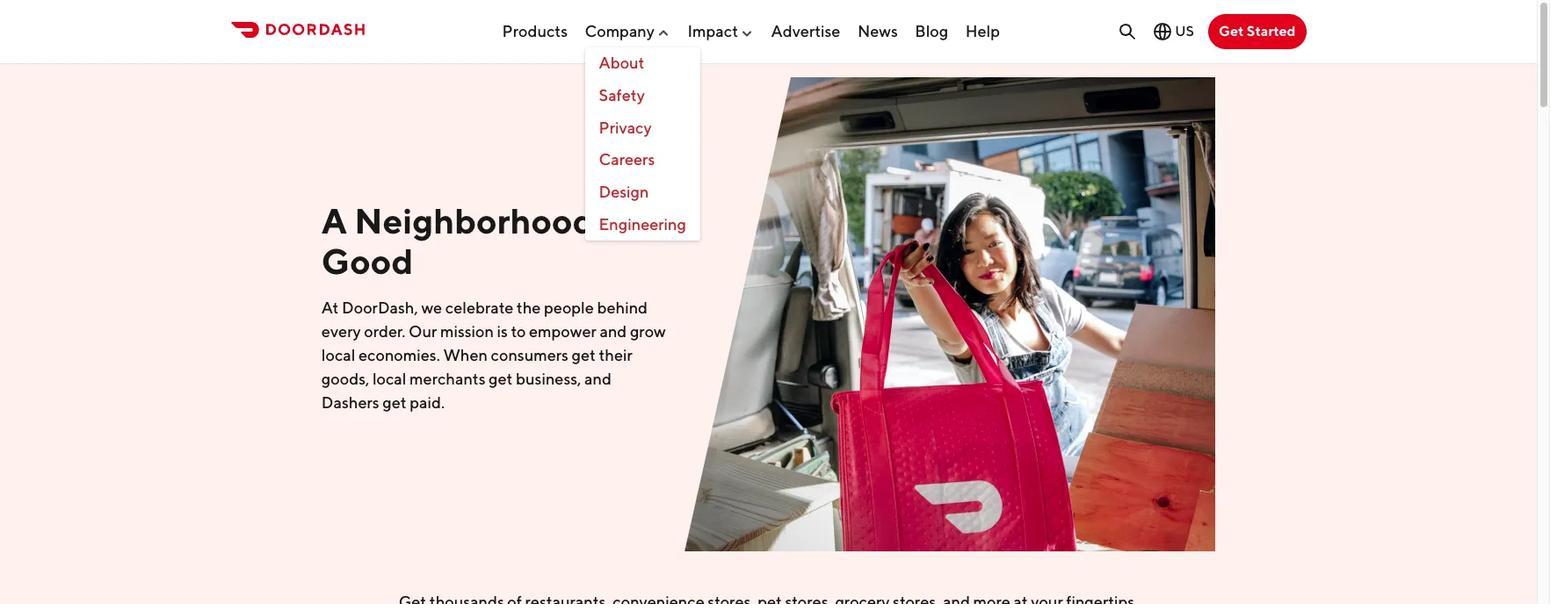 Task type: vqa. For each thing, say whether or not it's contained in the screenshot.
THE GET STARTED
yes



Task type: describe. For each thing, give the bounding box(es) containing it.
celebrate
[[446, 298, 514, 317]]

advertise link
[[771, 15, 841, 47]]

every
[[322, 322, 361, 341]]

engineering link
[[585, 209, 701, 241]]

doordash,
[[342, 298, 418, 317]]

us
[[1176, 23, 1195, 40]]

get
[[1219, 23, 1244, 40]]

help link
[[966, 15, 1001, 47]]

a neighborhood of good
[[322, 200, 635, 282]]

paid.
[[410, 393, 445, 412]]

0 horizontal spatial local
[[322, 346, 356, 364]]

safety link
[[585, 80, 701, 112]]

a
[[322, 200, 347, 241]]

careers link
[[585, 145, 701, 177]]

get started button
[[1209, 14, 1307, 49]]

1 vertical spatial and
[[585, 370, 612, 388]]

products
[[502, 22, 568, 40]]

behind
[[597, 298, 648, 317]]

our
[[409, 322, 437, 341]]

privacy
[[599, 118, 652, 137]]

about
[[599, 54, 645, 72]]

people
[[544, 298, 594, 317]]

dashers
[[322, 393, 379, 412]]

2 vertical spatial get
[[383, 393, 407, 412]]

good
[[322, 240, 413, 282]]

globe line image
[[1153, 21, 1174, 42]]

is
[[497, 322, 508, 341]]

when
[[443, 346, 488, 364]]

of
[[602, 200, 635, 241]]

design
[[599, 183, 649, 201]]

careers
[[599, 151, 655, 169]]

help
[[966, 22, 1001, 40]]

about link
[[585, 48, 701, 80]]

get started
[[1219, 23, 1296, 40]]

blog
[[915, 22, 949, 40]]

started
[[1247, 23, 1296, 40]]

company
[[585, 22, 655, 40]]

mission
[[440, 322, 494, 341]]

twocolumnfeature dx1 image
[[685, 77, 1216, 552]]

1 horizontal spatial get
[[489, 370, 513, 388]]



Task type: locate. For each thing, give the bounding box(es) containing it.
order.
[[364, 322, 406, 341]]

0 horizontal spatial get
[[383, 393, 407, 412]]

consumers
[[491, 346, 569, 364]]

impact link
[[688, 15, 754, 47]]

2 horizontal spatial get
[[572, 346, 596, 364]]

1 horizontal spatial local
[[373, 370, 407, 388]]

design link
[[585, 177, 701, 209]]

at doordash, we celebrate the people behind every order. our mission is to empower and grow local economies. when consumers get their goods, local merchants get business, and dashers get paid.
[[322, 298, 666, 412]]

news
[[858, 22, 898, 40]]

and
[[600, 322, 627, 341], [585, 370, 612, 388]]

0 vertical spatial local
[[322, 346, 356, 364]]

at
[[322, 298, 339, 317]]

neighborhood
[[354, 200, 595, 241]]

the
[[517, 298, 541, 317]]

local down economies.
[[373, 370, 407, 388]]

empower
[[529, 322, 597, 341]]

grow
[[630, 322, 666, 341]]

impact
[[688, 22, 738, 40]]

0 vertical spatial get
[[572, 346, 596, 364]]

blog link
[[915, 15, 949, 47]]

local down every
[[322, 346, 356, 364]]

get down consumers at bottom left
[[489, 370, 513, 388]]

business,
[[516, 370, 581, 388]]

get
[[572, 346, 596, 364], [489, 370, 513, 388], [383, 393, 407, 412]]

products link
[[502, 15, 568, 47]]

engineering
[[599, 215, 687, 234]]

get left paid.
[[383, 393, 407, 412]]

goods,
[[322, 370, 369, 388]]

to
[[511, 322, 526, 341]]

merchants
[[410, 370, 486, 388]]

news link
[[858, 15, 898, 47]]

we
[[421, 298, 442, 317]]

and up their
[[600, 322, 627, 341]]

company link
[[585, 15, 671, 47]]

1 vertical spatial get
[[489, 370, 513, 388]]

get down the empower
[[572, 346, 596, 364]]

safety
[[599, 86, 645, 105]]

local
[[322, 346, 356, 364], [373, 370, 407, 388]]

privacy link
[[585, 112, 701, 145]]

1 vertical spatial local
[[373, 370, 407, 388]]

and down their
[[585, 370, 612, 388]]

economies.
[[359, 346, 440, 364]]

advertise
[[771, 22, 841, 40]]

their
[[599, 346, 633, 364]]

0 vertical spatial and
[[600, 322, 627, 341]]



